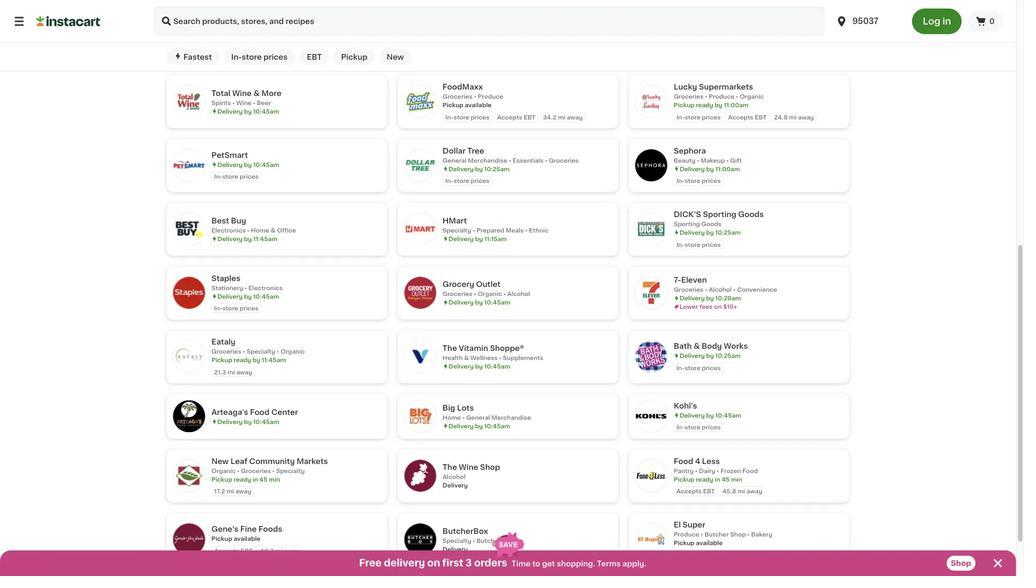 Task type: locate. For each thing, give the bounding box(es) containing it.
big lots home • general merchandise
[[443, 404, 531, 421]]

best
[[212, 217, 229, 225]]

hmart image
[[405, 213, 437, 245]]

11:00am down gift
[[716, 166, 741, 172]]

1 vertical spatial delivery by 10:25am
[[680, 230, 741, 236]]

0 horizontal spatial lower
[[218, 34, 236, 40]]

ready inside eataly groceries • specialty • organic pickup ready by 11:45am
[[234, 357, 251, 363]]

1 horizontal spatial home
[[443, 415, 461, 421]]

new for new
[[387, 53, 404, 61]]

in- down petsmart
[[214, 174, 223, 180]]

food left center
[[250, 409, 270, 416]]

pharmacy
[[479, 2, 518, 10]]

0 horizontal spatial 45
[[260, 477, 268, 483]]

pickup ready in 60 min
[[443, 38, 512, 44]]

in inside the food 4 less pantry • dairy • frozen food pickup ready in 45 min
[[715, 477, 721, 483]]

10:25am down dick's sporting goods sporting goods
[[716, 230, 741, 236]]

ebt left 34.2
[[524, 114, 536, 120]]

2 horizontal spatial $10+
[[724, 304, 738, 310]]

fees up in-store prices button
[[237, 34, 251, 40]]

11:15am
[[485, 236, 507, 242]]

lower fees on $10+ for 7-eleven
[[680, 304, 738, 310]]

lower fees on $10+
[[449, 30, 507, 36], [218, 34, 275, 40], [680, 304, 738, 310]]

in inside the new leaf community markets organic • groceries • specialty pickup ready in 45 min
[[253, 477, 258, 483]]

2 horizontal spatial available
[[697, 540, 723, 546]]

new inside button
[[387, 53, 404, 61]]

by up arteaga's food center
[[253, 357, 261, 363]]

0 horizontal spatial home
[[251, 227, 269, 233]]

1 vertical spatial the
[[443, 464, 457, 471]]

mi right 24.8
[[790, 114, 797, 120]]

delivery by 10:20am
[[218, 26, 279, 31], [680, 296, 742, 301]]

0 horizontal spatial $10+
[[261, 34, 275, 40]]

rite aid® pharmacy personal care • drugstore • groceries
[[443, 2, 557, 19]]

10:25am for tree
[[485, 166, 510, 172]]

get
[[543, 561, 556, 568]]

groceries inside lucky supermarkets groceries • produce • organic pickup ready by 11:00am
[[674, 94, 704, 99]]

min inside the food 4 less pantry • dairy • frozen food pickup ready in 45 min
[[732, 477, 743, 483]]

2 45 from the left
[[722, 477, 730, 483]]

45
[[260, 477, 268, 483], [722, 477, 730, 483]]

supermarkets
[[700, 83, 754, 91]]

away for 24.8 mi away
[[799, 114, 815, 120]]

foods
[[259, 526, 283, 533]]

organic inside the new leaf community markets organic • groceries • specialty pickup ready in 45 min
[[212, 468, 236, 474]]

lower fees on $10+ down 7-eleven groceries • alcohol • convenience
[[680, 304, 738, 310]]

2 horizontal spatial produce
[[710, 94, 735, 99]]

1 horizontal spatial fees
[[469, 30, 482, 36]]

hmart
[[443, 217, 467, 225]]

lower
[[449, 30, 467, 36], [218, 34, 236, 40], [680, 304, 699, 310]]

45 inside the food 4 less pantry • dairy • frozen food pickup ready in 45 min
[[722, 477, 730, 483]]

the right the wine shop image
[[443, 464, 457, 471]]

lower up pickup ready in 60 min
[[449, 30, 467, 36]]

in-store prices down cvs®
[[214, 46, 259, 52]]

• inside the vitamin shoppe® health & wellness • supplements
[[500, 355, 502, 361]]

the vitamin shoppe® health & wellness • supplements
[[443, 345, 544, 361]]

prices down dick's sporting goods sporting goods
[[702, 242, 721, 248]]

1 horizontal spatial goods
[[739, 211, 764, 218]]

outlet
[[476, 281, 501, 288]]

spirits
[[212, 100, 231, 106]]

min down frozen
[[732, 477, 743, 483]]

0 vertical spatial electronics
[[212, 227, 246, 233]]

food up pantry
[[674, 458, 694, 465]]

mi right 21.3 at bottom
[[228, 369, 235, 375]]

0 vertical spatial 11:45am
[[253, 236, 278, 242]]

merchandise
[[468, 157, 508, 163], [492, 415, 531, 421]]

delivery down arteaga's
[[218, 419, 243, 425]]

fastest
[[184, 53, 212, 61]]

45 down community
[[260, 477, 268, 483]]

17.2
[[214, 489, 225, 495]]

pickup down "foodmaxx"
[[443, 102, 464, 108]]

produce inside el super produce • butcher shop • bakery pickup available
[[674, 532, 700, 538]]

el super image
[[636, 524, 668, 556]]

organic inside grocery outlet groceries • organic • alcohol
[[478, 291, 502, 297]]

ready up 21.3 mi away
[[234, 357, 251, 363]]

1 vertical spatial 10:20am
[[716, 296, 742, 301]]

wine for total
[[232, 89, 252, 97]]

delivery inside delivery by 10:30am link
[[680, 36, 705, 42]]

foodmaxx image
[[405, 86, 437, 118]]

in- down el
[[677, 552, 685, 558]]

available
[[465, 102, 492, 108], [234, 536, 261, 542], [697, 540, 723, 546]]

11:00am inside lucky supermarkets groceries • produce • organic pickup ready by 11:00am
[[725, 102, 749, 108]]

care
[[471, 13, 485, 19], [240, 17, 254, 23]]

ready inside the food 4 less pantry • dairy • frozen food pickup ready in 45 min
[[697, 477, 714, 483]]

groceries inside 'foodmaxx groceries • produce pickup available'
[[443, 94, 473, 99]]

1 horizontal spatial butcher
[[705, 532, 729, 538]]

45.8
[[723, 489, 737, 495]]

45 down frozen
[[722, 477, 730, 483]]

in down community
[[253, 477, 258, 483]]

10:20am
[[253, 26, 279, 31], [716, 296, 742, 301]]

Search field
[[154, 6, 825, 36]]

in-store prices down stationery
[[214, 306, 259, 311]]

beauty
[[674, 157, 696, 163]]

1 horizontal spatial new
[[387, 53, 404, 61]]

vitamin
[[459, 345, 489, 352]]

40.3
[[260, 548, 274, 554]]

delivery inside the butcherbox specialty • butcher shop delivery
[[443, 547, 468, 553]]

specialty inside the butcherbox specialty • butcher shop delivery
[[443, 538, 472, 544]]

home inside best buy electronics • home & office
[[251, 227, 269, 233]]

ethnic
[[530, 227, 549, 233]]

1 horizontal spatial alcohol
[[508, 291, 531, 297]]

shop inside the wine shop alcohol delivery
[[481, 464, 500, 471]]

sephora image
[[636, 150, 668, 182]]

delivery down spirits
[[218, 108, 243, 114]]

dollar
[[443, 147, 466, 154]]

general down dollar
[[443, 157, 467, 163]]

$10+ up 60
[[493, 30, 507, 36]]

away for 17.2 mi away
[[236, 489, 251, 495]]

0 vertical spatial general
[[443, 157, 467, 163]]

groceries inside the new leaf community markets organic • groceries • specialty pickup ready in 45 min
[[241, 468, 271, 474]]

prices
[[240, 46, 259, 52], [264, 53, 288, 61], [471, 114, 490, 120], [702, 114, 721, 120], [240, 174, 259, 180], [471, 178, 490, 184], [702, 178, 721, 184], [702, 242, 721, 248], [240, 306, 259, 311], [702, 365, 721, 371], [702, 425, 721, 431], [702, 552, 721, 558]]

away right 24.8
[[799, 114, 815, 120]]

1 horizontal spatial drugstore
[[491, 13, 521, 19]]

new button
[[380, 49, 412, 65]]

ebt
[[307, 53, 322, 61], [524, 114, 536, 120], [756, 114, 767, 120], [704, 489, 716, 495], [241, 548, 253, 554]]

11:45am up center
[[262, 357, 286, 363]]

0 vertical spatial 10:25am
[[485, 166, 510, 172]]

terms
[[598, 561, 621, 568]]

by inside lucky supermarkets groceries • produce • organic pickup ready by 11:00am
[[715, 102, 723, 108]]

time
[[512, 561, 531, 568]]

prepared
[[477, 227, 505, 233]]

min for pantry
[[732, 477, 743, 483]]

delivery
[[218, 26, 243, 31], [680, 36, 705, 42], [218, 108, 243, 114], [218, 162, 243, 168], [449, 166, 474, 172], [680, 166, 705, 172], [680, 230, 705, 236], [218, 236, 243, 242], [449, 236, 474, 242], [218, 294, 243, 299], [680, 296, 705, 301], [449, 300, 474, 306], [680, 353, 705, 359], [449, 364, 474, 369], [680, 413, 705, 419], [218, 419, 243, 425], [449, 423, 474, 429], [443, 483, 468, 489], [443, 547, 468, 553]]

store up total wine & more spirits • wine • beer
[[242, 53, 262, 61]]

0 horizontal spatial butcher
[[477, 538, 501, 544]]

min for markets
[[269, 477, 280, 483]]

0 vertical spatial butcher
[[705, 532, 729, 538]]

ebt left pickup button
[[307, 53, 322, 61]]

total
[[212, 89, 231, 97]]

lower down cvs®
[[218, 34, 236, 40]]

best buy image
[[173, 213, 205, 245]]

wine
[[232, 89, 252, 97], [236, 100, 252, 106], [459, 464, 479, 471]]

groceries inside 7-eleven groceries • alcohol • convenience
[[674, 287, 704, 293]]

0 horizontal spatial alcohol
[[443, 474, 466, 480]]

11:00am
[[725, 102, 749, 108], [716, 166, 741, 172]]

care inside cvs® personal care • drugstore • groceries
[[240, 17, 254, 23]]

45 inside the new leaf community markets organic • groceries • specialty pickup ready in 45 min
[[260, 477, 268, 483]]

staples stationery • electronics
[[212, 275, 283, 291]]

ebt left 24.8
[[756, 114, 767, 120]]

1 vertical spatial electronics
[[249, 285, 283, 291]]

0 horizontal spatial sporting
[[674, 221, 701, 227]]

1 horizontal spatial produce
[[674, 532, 700, 538]]

1 vertical spatial goods
[[702, 221, 722, 227]]

• inside best buy electronics • home & office
[[247, 227, 250, 233]]

the for the vitamin shoppe®
[[443, 345, 457, 352]]

by down arteaga's food center
[[244, 419, 252, 425]]

2 horizontal spatial lower fees on $10+
[[680, 304, 738, 310]]

away right 34.2
[[567, 114, 583, 120]]

2 vertical spatial wine
[[459, 464, 479, 471]]

by left 10:30am
[[707, 36, 715, 42]]

ebt button
[[300, 49, 330, 65]]

tree
[[468, 147, 485, 154]]

eataly
[[212, 338, 236, 346]]

the wine shop alcohol delivery
[[443, 464, 500, 489]]

1 horizontal spatial available
[[465, 102, 492, 108]]

2 horizontal spatial alcohol
[[710, 287, 732, 293]]

kohl's image
[[636, 401, 668, 433]]

gene's fine foods image
[[173, 524, 205, 556]]

groceries inside cvs® personal care • drugstore • groceries
[[295, 17, 325, 23]]

pickup inside gene's fine foods pickup available
[[212, 536, 232, 542]]

in-store prices down delivery by 11:00am
[[677, 178, 721, 184]]

0 vertical spatial new
[[387, 53, 404, 61]]

away right 17.2
[[236, 489, 251, 495]]

specialty
[[443, 227, 472, 233], [247, 349, 275, 355], [276, 468, 305, 474], [443, 538, 472, 544]]

21.3
[[214, 369, 226, 375]]

hmart specialty • prepared meals • ethnic
[[443, 217, 549, 233]]

butcher inside the butcherbox specialty • butcher shop delivery
[[477, 538, 501, 544]]

0
[[990, 18, 996, 25]]

mi right 40.3
[[276, 548, 283, 554]]

new inside the new leaf community markets organic • groceries • specialty pickup ready in 45 min
[[212, 458, 229, 465]]

0 vertical spatial merchandise
[[468, 157, 508, 163]]

1 vertical spatial wine
[[236, 100, 252, 106]]

in- down "kohl's"
[[677, 425, 685, 431]]

0 horizontal spatial delivery by 10:20am
[[218, 26, 279, 31]]

drugstore inside rite aid® pharmacy personal care • drugstore • groceries
[[491, 13, 521, 19]]

by down petsmart
[[244, 162, 252, 168]]

in down "dairy"
[[715, 477, 721, 483]]

new
[[387, 53, 404, 61], [212, 458, 229, 465]]

the inside the vitamin shoppe® health & wellness • supplements
[[443, 345, 457, 352]]

beer
[[257, 100, 271, 106]]

21.3 mi away
[[214, 369, 252, 375]]

organic inside lucky supermarkets groceries • produce • organic pickup ready by 11:00am
[[740, 94, 765, 99]]

10:25am down the dollar tree general merchandise • essentials • groceries
[[485, 166, 510, 172]]

& inside total wine & more spirits • wine • beer
[[254, 89, 260, 97]]

by down bath & body works
[[707, 353, 715, 359]]

0 horizontal spatial drugstore
[[259, 17, 290, 23]]

None search field
[[154, 6, 825, 36]]

1 horizontal spatial $10+
[[493, 30, 507, 36]]

1 vertical spatial delivery by 10:20am
[[680, 296, 742, 301]]

• inside staples stationery • electronics
[[245, 285, 247, 291]]

0 horizontal spatial electronics
[[212, 227, 246, 233]]

prices up 'more'
[[264, 53, 288, 61]]

shop
[[481, 464, 500, 471], [731, 532, 747, 538], [503, 538, 518, 544], [952, 560, 972, 567]]

2 horizontal spatial min
[[732, 477, 743, 483]]

electronics inside best buy electronics • home & office
[[212, 227, 246, 233]]

away right 40.3
[[284, 548, 300, 554]]

2 vertical spatial delivery by 10:25am
[[680, 353, 741, 359]]

pickup down pantry
[[674, 477, 695, 483]]

0 vertical spatial goods
[[739, 211, 764, 218]]

mi right 17.2
[[227, 489, 234, 495]]

95037 button
[[830, 6, 907, 36], [836, 6, 900, 36]]

delivery by 10:45am down staples stationery • electronics
[[218, 294, 279, 299]]

arteaga's food center image
[[173, 401, 205, 433]]

specialty inside the new leaf community markets organic • groceries • specialty pickup ready in 45 min
[[276, 468, 305, 474]]

1 vertical spatial general
[[467, 415, 490, 421]]

0 horizontal spatial new
[[212, 458, 229, 465]]

organic inside eataly groceries • specialty • organic pickup ready by 11:45am
[[281, 349, 305, 355]]

1 vertical spatial butcher
[[477, 538, 501, 544]]

0 vertical spatial 11:00am
[[725, 102, 749, 108]]

delivery by 10:20am down 7-eleven groceries • alcohol • convenience
[[680, 296, 742, 301]]

10:45am
[[253, 108, 279, 114], [253, 162, 279, 168], [253, 294, 279, 299], [485, 300, 511, 306], [485, 364, 511, 369], [716, 413, 742, 419], [253, 419, 279, 425], [485, 423, 511, 429]]

merchandise inside big lots home • general merchandise
[[492, 415, 531, 421]]

sporting right 'dick's'
[[704, 211, 737, 218]]

1 vertical spatial new
[[212, 458, 229, 465]]

1 horizontal spatial personal
[[443, 13, 470, 19]]

0 horizontal spatial min
[[269, 477, 280, 483]]

by down 'tree' at top
[[476, 166, 483, 172]]

butcher down super
[[705, 532, 729, 538]]

& down vitamin
[[465, 355, 469, 361]]

1 vertical spatial 10:25am
[[716, 230, 741, 236]]

mi right 45.8
[[738, 489, 746, 495]]

1 vertical spatial 11:00am
[[716, 166, 741, 172]]

lower for 7-eleven
[[680, 304, 699, 310]]

delivery by 10:25am for sporting
[[680, 230, 741, 236]]

ready up 17.2 mi away
[[234, 477, 251, 483]]

lower down eleven
[[680, 304, 699, 310]]

0 vertical spatial delivery by 10:20am
[[218, 26, 279, 31]]

2 vertical spatial 10:25am
[[716, 353, 741, 359]]

& up beer
[[254, 89, 260, 97]]

10:20am down cvs® personal care • drugstore • groceries
[[253, 26, 279, 31]]

away for 45.8 mi away
[[747, 489, 763, 495]]

0 horizontal spatial lower fees on $10+
[[218, 34, 275, 40]]

0 horizontal spatial personal
[[212, 17, 238, 23]]

produce inside 'foodmaxx groceries • produce pickup available'
[[478, 94, 504, 99]]

instacart logo image
[[36, 15, 100, 28]]

0 vertical spatial wine
[[232, 89, 252, 97]]

0 vertical spatial delivery by 10:25am
[[449, 166, 510, 172]]

0 horizontal spatial produce
[[478, 94, 504, 99]]

2 horizontal spatial lower
[[680, 304, 699, 310]]

in inside button
[[943, 17, 952, 26]]

1 45 from the left
[[260, 477, 268, 483]]

the wine shop image
[[405, 460, 437, 492]]

0 vertical spatial 10:20am
[[253, 26, 279, 31]]

11:00am down supermarkets
[[725, 102, 749, 108]]

butcher up orders
[[477, 538, 501, 544]]

0 horizontal spatial available
[[234, 536, 261, 542]]

accepts
[[497, 114, 523, 120], [729, 114, 754, 120], [677, 489, 702, 495], [214, 548, 240, 554]]

2 the from the top
[[443, 464, 457, 471]]

sporting
[[704, 211, 737, 218], [674, 221, 701, 227]]

0 horizontal spatial fees
[[237, 34, 251, 40]]

butcherbox image
[[405, 524, 437, 556]]

in-store prices down petsmart
[[214, 174, 259, 180]]

pickup inside button
[[341, 53, 368, 61]]

delivery by 10:45am down grocery outlet groceries • organic • alcohol
[[449, 300, 511, 306]]

min right 60
[[501, 38, 512, 44]]

goods
[[739, 211, 764, 218], [702, 221, 722, 227]]

$10+ for 7-eleven
[[724, 304, 738, 310]]

personal inside cvs® personal care • drugstore • groceries
[[212, 17, 238, 23]]

on up 60
[[483, 30, 491, 36]]

the inside the wine shop alcohol delivery
[[443, 464, 457, 471]]

mi for 21.3
[[228, 369, 235, 375]]

$10+
[[493, 30, 507, 36], [261, 34, 275, 40], [724, 304, 738, 310]]

2 horizontal spatial food
[[743, 468, 759, 474]]

personal inside rite aid® pharmacy personal care • drugstore • groceries
[[443, 13, 470, 19]]

sephora
[[674, 147, 707, 154]]

electronics down best
[[212, 227, 246, 233]]

pickup inside 'foodmaxx groceries • produce pickup available'
[[443, 102, 464, 108]]

2 horizontal spatial fees
[[700, 304, 713, 310]]

body
[[702, 343, 723, 350]]

1 horizontal spatial electronics
[[249, 285, 283, 291]]

ready left 60
[[465, 38, 483, 44]]

1 horizontal spatial care
[[471, 13, 485, 19]]

personal down cvs®
[[212, 17, 238, 23]]

0 horizontal spatial food
[[250, 409, 270, 416]]

by down dick's sporting goods sporting goods
[[707, 230, 715, 236]]

ready inside lucky supermarkets groceries • produce • organic pickup ready by 11:00am
[[697, 102, 714, 108]]

1 horizontal spatial 45
[[722, 477, 730, 483]]

pickup
[[443, 38, 464, 44], [341, 53, 368, 61], [443, 102, 464, 108], [674, 102, 695, 108], [212, 357, 232, 363], [212, 477, 232, 483], [674, 477, 695, 483], [212, 536, 232, 542], [674, 540, 695, 546]]

produce
[[478, 94, 504, 99], [710, 94, 735, 99], [674, 532, 700, 538]]

orders
[[475, 559, 508, 568]]

1 vertical spatial merchandise
[[492, 415, 531, 421]]

delivery by 10:25am for tree
[[449, 166, 510, 172]]

mi for 40.3
[[276, 548, 283, 554]]

electronics inside staples stationery • electronics
[[249, 285, 283, 291]]

10:25am
[[485, 166, 510, 172], [716, 230, 741, 236], [716, 353, 741, 359]]

food 4 less image
[[636, 460, 668, 492]]

mi for 45.8
[[738, 489, 746, 495]]

delivery down health
[[449, 364, 474, 369]]

store
[[223, 46, 238, 52], [242, 53, 262, 61], [454, 114, 470, 120], [685, 114, 701, 120], [223, 174, 238, 180], [454, 178, 470, 184], [685, 178, 701, 184], [685, 242, 701, 248], [223, 306, 238, 311], [685, 365, 701, 371], [685, 425, 701, 431], [685, 552, 701, 558]]

• inside the butcherbox specialty • butcher shop delivery
[[473, 538, 476, 544]]

1 vertical spatial home
[[443, 415, 461, 421]]

by down wellness
[[476, 364, 483, 369]]

1 the from the top
[[443, 345, 457, 352]]

in-store prices down 'tree' at top
[[446, 178, 490, 184]]

dollar tree image
[[405, 150, 437, 182]]

home up delivery by 11:45am
[[251, 227, 269, 233]]

away for 34.2 mi away
[[567, 114, 583, 120]]

grocery outlet image
[[405, 277, 437, 309]]

min inside the new leaf community markets organic • groceries • specialty pickup ready in 45 min
[[269, 477, 280, 483]]

0 vertical spatial sporting
[[704, 211, 737, 218]]

pickup down lucky
[[674, 102, 695, 108]]

min
[[501, 38, 512, 44], [269, 477, 280, 483], [732, 477, 743, 483]]

0 vertical spatial home
[[251, 227, 269, 233]]

petsmart image
[[173, 150, 205, 182]]

1 vertical spatial sporting
[[674, 221, 701, 227]]

40.3 mi away
[[260, 548, 300, 554]]

1 vertical spatial food
[[674, 458, 694, 465]]

care up in-store prices button
[[240, 17, 254, 23]]

eleven
[[682, 277, 707, 284]]

7-
[[674, 277, 682, 284]]

new for new leaf community markets organic • groceries • specialty pickup ready in 45 min
[[212, 458, 229, 465]]

essentials
[[513, 157, 544, 163]]

pickup inside the new leaf community markets organic • groceries • specialty pickup ready in 45 min
[[212, 477, 232, 483]]

butcherbox specialty • butcher shop delivery
[[443, 528, 518, 553]]

by down grocery outlet groceries • organic • alcohol
[[476, 300, 483, 306]]

lucky supermarkets groceries • produce • organic pickup ready by 11:00am
[[674, 83, 765, 108]]

prices down staples stationery • electronics
[[240, 306, 259, 311]]

drugstore up in-store prices button
[[259, 17, 290, 23]]

0 vertical spatial the
[[443, 345, 457, 352]]

mi for 34.2
[[559, 114, 566, 120]]

0 horizontal spatial care
[[240, 17, 254, 23]]

store down bath at the right of page
[[685, 365, 701, 371]]

4
[[696, 458, 701, 465]]

1 vertical spatial 11:45am
[[262, 357, 286, 363]]

away down bakery
[[753, 552, 768, 558]]

wine inside the wine shop alcohol delivery
[[459, 464, 479, 471]]



Task type: vqa. For each thing, say whether or not it's contained in the screenshot.
the bottom Delivery by 10:20am
yes



Task type: describe. For each thing, give the bounding box(es) containing it.
by down cvs® personal care • drugstore • groceries
[[244, 26, 252, 31]]

in- down stationery
[[214, 306, 223, 311]]

10:25am for sporting
[[716, 230, 741, 236]]

staples
[[212, 275, 241, 282]]

by down total wine & more spirits • wine • beer
[[244, 108, 252, 114]]

aid®
[[460, 2, 477, 10]]

in-store prices down 'foodmaxx groceries • produce pickup available'
[[446, 114, 490, 120]]

• inside 'foodmaxx groceries • produce pickup available'
[[474, 94, 477, 99]]

delivery by 10:45am down arteaga's food center
[[218, 419, 279, 425]]

1 horizontal spatial 10:20am
[[716, 296, 742, 301]]

• inside big lots home • general merchandise
[[463, 415, 465, 421]]

prices down 'foodmaxx groceries • produce pickup available'
[[471, 114, 490, 120]]

in- down 'dick's'
[[677, 242, 685, 248]]

& inside best buy electronics • home & office
[[271, 227, 276, 233]]

accepts ebt left 24.8
[[729, 114, 767, 120]]

prices down cvs® personal care • drugstore • groceries
[[240, 46, 259, 52]]

merchandise inside the dollar tree general merchandise • essentials • groceries
[[468, 157, 508, 163]]

specialty inside hmart specialty • prepared meals • ethnic
[[443, 227, 472, 233]]

store right fastest button
[[223, 46, 238, 52]]

less
[[703, 458, 721, 465]]

best buy electronics • home & office
[[212, 217, 296, 233]]

delivery down hmart
[[449, 236, 474, 242]]

available inside gene's fine foods pickup available
[[234, 536, 261, 542]]

wellness
[[471, 355, 498, 361]]

45 for less
[[722, 477, 730, 483]]

the for the wine shop
[[443, 464, 457, 471]]

$10+ for cvs®
[[261, 34, 275, 40]]

2 vertical spatial food
[[743, 468, 759, 474]]

1 horizontal spatial delivery by 10:20am
[[680, 296, 742, 301]]

pickup inside eataly groceries • specialty • organic pickup ready by 11:45am
[[212, 357, 232, 363]]

prices up less
[[702, 425, 721, 431]]

24.8
[[775, 114, 788, 120]]

works
[[724, 343, 749, 350]]

el
[[674, 521, 681, 529]]

2 95037 button from the left
[[836, 6, 900, 36]]

in- down bath at the right of page
[[677, 365, 685, 371]]

dairy
[[700, 468, 716, 474]]

dick's sporting goods image
[[636, 213, 668, 245]]

in- down 'foodmaxx groceries • produce pickup available'
[[446, 114, 454, 120]]

arteaga's
[[212, 409, 248, 416]]

lower for cvs®
[[218, 34, 236, 40]]

bath
[[674, 343, 692, 350]]

accepts ebt down gene's fine foods pickup available
[[214, 548, 253, 554]]

7-eleven groceries • alcohol • convenience
[[674, 277, 778, 293]]

pickup inside the food 4 less pantry • dairy • frozen food pickup ready in 45 min
[[674, 477, 695, 483]]

delivery down eleven
[[680, 296, 705, 301]]

prices down 'tree' at top
[[471, 178, 490, 184]]

produce inside lucky supermarkets groceries • produce • organic pickup ready by 11:00am
[[710, 94, 735, 99]]

& right bath at the right of page
[[694, 343, 700, 350]]

accepts up the dollar tree general merchandise • essentials • groceries
[[497, 114, 523, 120]]

dick's
[[674, 211, 702, 218]]

free
[[359, 559, 382, 568]]

log
[[924, 17, 941, 26]]

60
[[491, 38, 499, 44]]

delivery down "kohl's"
[[680, 413, 705, 419]]

groceries inside the dollar tree general merchandise • essentials • groceries
[[549, 157, 579, 163]]

kohl's
[[674, 402, 698, 410]]

mi for 28.4
[[744, 552, 751, 558]]

pantry
[[674, 468, 694, 474]]

community
[[249, 458, 295, 465]]

28.4
[[729, 552, 742, 558]]

prices left 28.4
[[702, 552, 721, 558]]

log in
[[924, 17, 952, 26]]

45 for community
[[260, 477, 268, 483]]

ebt inside ebt button
[[307, 53, 322, 61]]

delivery down bath at the right of page
[[680, 353, 705, 359]]

prices down lucky supermarkets groceries • produce • organic pickup ready by 11:00am
[[702, 114, 721, 120]]

accepts down pantry
[[677, 489, 702, 495]]

by down staples stationery • electronics
[[244, 294, 252, 299]]

dollar tree general merchandise • essentials • groceries
[[443, 147, 579, 163]]

store down 'foodmaxx groceries • produce pickup available'
[[454, 114, 470, 120]]

store down 'dick's'
[[685, 242, 701, 248]]

ebt left 45.8
[[704, 489, 716, 495]]

lower fees on $10+ for cvs®
[[218, 34, 275, 40]]

home inside big lots home • general merchandise
[[443, 415, 461, 421]]

accepts down lucky supermarkets groceries • produce • organic pickup ready by 11:00am
[[729, 114, 754, 120]]

eataly image
[[173, 341, 205, 373]]

delivery by 10:45am down total wine & more spirits • wine • beer
[[218, 108, 279, 114]]

0 horizontal spatial goods
[[702, 221, 722, 227]]

& inside the vitamin shoppe® health & wellness • supplements
[[465, 355, 469, 361]]

groceries inside grocery outlet groceries • organic • alcohol
[[443, 291, 473, 297]]

17.2 mi away
[[214, 489, 251, 495]]

in-store prices down bath & body works
[[677, 365, 721, 371]]

fastest button
[[167, 49, 220, 65]]

stationery
[[212, 285, 243, 291]]

shop inside the butcherbox specialty • butcher shop delivery
[[503, 538, 518, 544]]

general inside the dollar tree general merchandise • essentials • groceries
[[443, 157, 467, 163]]

delivery by 11:15am
[[449, 236, 507, 242]]

center
[[272, 409, 298, 416]]

shop inside el super produce • butcher shop • bakery pickup available
[[731, 532, 747, 538]]

big
[[443, 404, 456, 412]]

first
[[443, 559, 464, 568]]

by down big lots home • general merchandise
[[476, 423, 483, 429]]

drugstore inside cvs® personal care • drugstore • groceries
[[259, 17, 290, 23]]

in-store prices down 'dick's'
[[677, 242, 721, 248]]

1 95037 button from the left
[[830, 6, 907, 36]]

store inside button
[[242, 53, 262, 61]]

fine
[[240, 526, 257, 533]]

bath & body works image
[[636, 341, 668, 373]]

delivery down beauty
[[680, 166, 705, 172]]

ebt down gene's fine foods pickup available
[[241, 548, 253, 554]]

delivery down lots
[[449, 423, 474, 429]]

store down delivery by 11:00am
[[685, 178, 701, 184]]

0 horizontal spatial 10:20am
[[253, 26, 279, 31]]

delivery down grocery on the left
[[449, 300, 474, 306]]

delivery by 10:45am down "kohl's"
[[680, 413, 742, 419]]

shop inside button
[[952, 560, 972, 567]]

delivery by 11:45am
[[218, 236, 278, 242]]

delivery by 10:45am down wellness
[[449, 364, 511, 369]]

alcohol inside the wine shop alcohol delivery
[[443, 474, 466, 480]]

rite
[[443, 2, 459, 10]]

grocery outlet groceries • organic • alcohol
[[443, 281, 531, 297]]

store down dollar
[[454, 178, 470, 184]]

buy
[[231, 217, 246, 225]]

shopping.
[[557, 561, 596, 568]]

7 eleven image
[[636, 277, 668, 309]]

1 horizontal spatial lower
[[449, 30, 467, 36]]

pickup inside el super produce • butcher shop • bakery pickup available
[[674, 540, 695, 546]]

on up in-store prices button
[[252, 34, 260, 40]]

frozen
[[721, 468, 742, 474]]

away for 21.3 mi away
[[237, 369, 252, 375]]

pickup inside lucky supermarkets groceries • produce • organic pickup ready by 11:00am
[[674, 102, 695, 108]]

in-store prices down lucky supermarkets groceries • produce • organic pickup ready by 11:00am
[[677, 114, 721, 120]]

available inside el super produce • butcher shop • bakery pickup available
[[697, 540, 723, 546]]

alcohol inside grocery outlet groceries • organic • alcohol
[[508, 291, 531, 297]]

by down 7-eleven groceries • alcohol • convenience
[[707, 296, 715, 301]]

delivery down petsmart
[[218, 162, 243, 168]]

lucky
[[674, 83, 698, 91]]

arteaga's food center
[[212, 409, 298, 416]]

away for 40.3 mi away
[[284, 548, 300, 554]]

new leaf community markets image
[[173, 460, 205, 492]]

delivery inside the wine shop alcohol delivery
[[443, 483, 468, 489]]

delivery by 11:00am
[[680, 166, 741, 172]]

delivery down buy
[[218, 236, 243, 242]]

by down the "prepared"
[[476, 236, 483, 242]]

in-store prices inside button
[[231, 53, 288, 61]]

on down 7-eleven groceries • alcohol • convenience
[[715, 304, 722, 310]]

food 4 less pantry • dairy • frozen food pickup ready in 45 min
[[674, 458, 759, 483]]

gene's
[[212, 526, 239, 533]]

accepts down the gene's
[[214, 548, 240, 554]]

log in button
[[913, 9, 963, 34]]

1 horizontal spatial lower fees on $10+
[[449, 30, 507, 36]]

foodmaxx
[[443, 83, 483, 91]]

fees for cvs®
[[237, 34, 251, 40]]

wine for the
[[459, 464, 479, 471]]

in-store prices down "kohl's"
[[677, 425, 721, 431]]

markets
[[297, 458, 328, 465]]

save image
[[493, 533, 524, 557]]

supplements
[[503, 355, 544, 361]]

by down best buy electronics • home & office
[[244, 236, 252, 242]]

delivery down dollar
[[449, 166, 474, 172]]

pickup down rite
[[443, 38, 464, 44]]

prices down delivery by 11:00am
[[702, 178, 721, 184]]

leaf
[[231, 458, 248, 465]]

fees for 7-eleven
[[700, 304, 713, 310]]

lucky supermarkets image
[[636, 86, 668, 118]]

apply.
[[623, 561, 647, 568]]

in- down beauty
[[677, 178, 685, 184]]

ready inside the new leaf community markets organic • groceries • specialty pickup ready in 45 min
[[234, 477, 251, 483]]

free delivery on first 3 orders time to get shopping. terms apply.
[[359, 559, 647, 568]]

delivery down cvs®
[[218, 26, 243, 31]]

accepts ebt down "dairy"
[[677, 489, 716, 495]]

prices down bath & body works
[[702, 365, 721, 371]]

available inside 'foodmaxx groceries • produce pickup available'
[[465, 102, 492, 108]]

close image
[[992, 557, 1005, 570]]

delivery by 10:45am down petsmart
[[218, 162, 279, 168]]

on left the first
[[428, 559, 441, 568]]

3
[[466, 559, 472, 568]]

34.2 mi away
[[544, 114, 583, 120]]

groceries inside rite aid® pharmacy personal care • drugstore • groceries
[[527, 13, 557, 19]]

away for 28.4 mi away
[[753, 552, 768, 558]]

prices down petsmart
[[240, 174, 259, 180]]

delivery by 10:30am link
[[629, 0, 850, 65]]

bath & body works
[[674, 343, 749, 350]]

specialty inside eataly groceries • specialty • organic pickup ready by 11:45am
[[247, 349, 275, 355]]

95037
[[853, 17, 879, 25]]

dick's sporting goods sporting goods
[[674, 211, 764, 227]]

in left 60
[[484, 38, 490, 44]]

super
[[683, 521, 706, 529]]

11:45am inside eataly groceries • specialty • organic pickup ready by 11:45am
[[262, 357, 286, 363]]

big lots image
[[405, 401, 437, 433]]

mi for 17.2
[[227, 489, 234, 495]]

total wine & more spirits • wine • beer
[[212, 89, 282, 106]]

28.4 mi away
[[729, 552, 768, 558]]

by inside eataly groceries • specialty • organic pickup ready by 11:45am
[[253, 357, 261, 363]]

34.2
[[544, 114, 557, 120]]

groceries inside eataly groceries • specialty • organic pickup ready by 11:45am
[[212, 349, 242, 355]]

the vitamin shoppe® image
[[405, 341, 437, 373]]

more
[[262, 89, 282, 97]]

new leaf community markets organic • groceries • specialty pickup ready in 45 min
[[212, 458, 328, 483]]

delivery by 10:45am down big lots home • general merchandise
[[449, 423, 511, 429]]

delivery
[[384, 559, 425, 568]]

accepts ebt left 34.2
[[497, 114, 536, 120]]

gene's fine foods pickup available
[[212, 526, 283, 542]]

store down "kohl's"
[[685, 425, 701, 431]]

24.8 mi away
[[775, 114, 815, 120]]

mi for 24.8
[[790, 114, 797, 120]]

in-store prices button
[[224, 49, 295, 65]]

in- down lucky
[[677, 114, 685, 120]]

butcher inside el super produce • butcher shop • bakery pickup available
[[705, 532, 729, 538]]

cvs® personal care • drugstore • groceries
[[212, 7, 325, 23]]

total wine & more image
[[173, 86, 205, 118]]

store down super
[[685, 552, 701, 558]]

office
[[277, 227, 296, 233]]

in-store prices down super
[[677, 552, 721, 558]]

1 horizontal spatial sporting
[[704, 211, 737, 218]]

0 vertical spatial food
[[250, 409, 270, 416]]

alcohol inside 7-eleven groceries • alcohol • convenience
[[710, 287, 732, 293]]

staples image
[[173, 277, 205, 309]]

1 horizontal spatial food
[[674, 458, 694, 465]]

makeup
[[701, 157, 726, 163]]

in- down cvs®
[[214, 46, 223, 52]]

shoppe®
[[490, 345, 525, 352]]

prices inside button
[[264, 53, 288, 61]]

1 horizontal spatial min
[[501, 38, 512, 44]]

in- inside button
[[231, 53, 242, 61]]

by up less
[[707, 413, 715, 419]]

by down makeup
[[707, 166, 715, 172]]

care inside rite aid® pharmacy personal care • drugstore • groceries
[[471, 13, 485, 19]]

bakery
[[752, 532, 773, 538]]

foodmaxx groceries • produce pickup available
[[443, 83, 504, 108]]

general inside big lots home • general merchandise
[[467, 415, 490, 421]]

delivery down stationery
[[218, 294, 243, 299]]

meals
[[506, 227, 524, 233]]

delivery down 'dick's'
[[680, 230, 705, 236]]

in- down dollar
[[446, 178, 454, 184]]

sephora beauty • makeup • gift
[[674, 147, 743, 163]]



